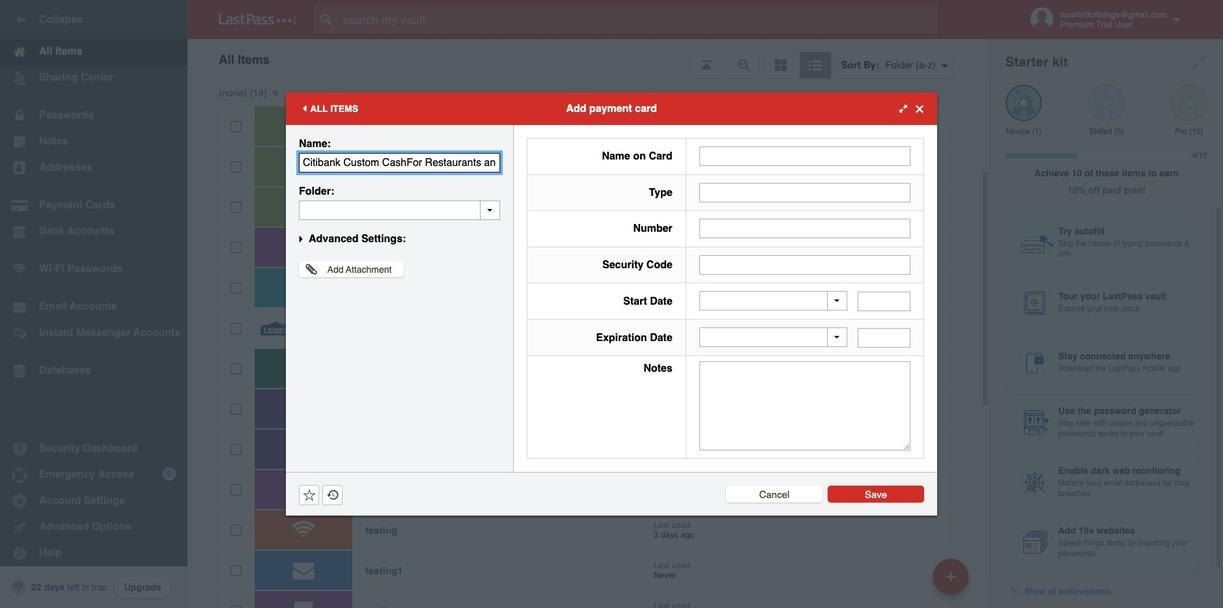 Task type: describe. For each thing, give the bounding box(es) containing it.
new item navigation
[[928, 555, 977, 609]]

lastpass image
[[219, 14, 296, 25]]

vault options navigation
[[188, 39, 990, 78]]



Task type: locate. For each thing, give the bounding box(es) containing it.
main navigation navigation
[[0, 0, 188, 609]]

None text field
[[700, 147, 911, 166], [299, 153, 500, 173], [299, 201, 500, 220], [700, 219, 911, 239], [700, 255, 911, 275], [858, 292, 911, 311], [700, 147, 911, 166], [299, 153, 500, 173], [299, 201, 500, 220], [700, 219, 911, 239], [700, 255, 911, 275], [858, 292, 911, 311]]

search my vault text field
[[314, 5, 964, 34]]

dialog
[[286, 93, 938, 516]]

Search search field
[[314, 5, 964, 34]]

None text field
[[700, 183, 911, 202], [858, 328, 911, 348], [700, 362, 911, 451], [700, 183, 911, 202], [858, 328, 911, 348], [700, 362, 911, 451]]

new item image
[[947, 572, 956, 582]]



Task type: vqa. For each thing, say whether or not it's contained in the screenshot.
LastPass image
yes



